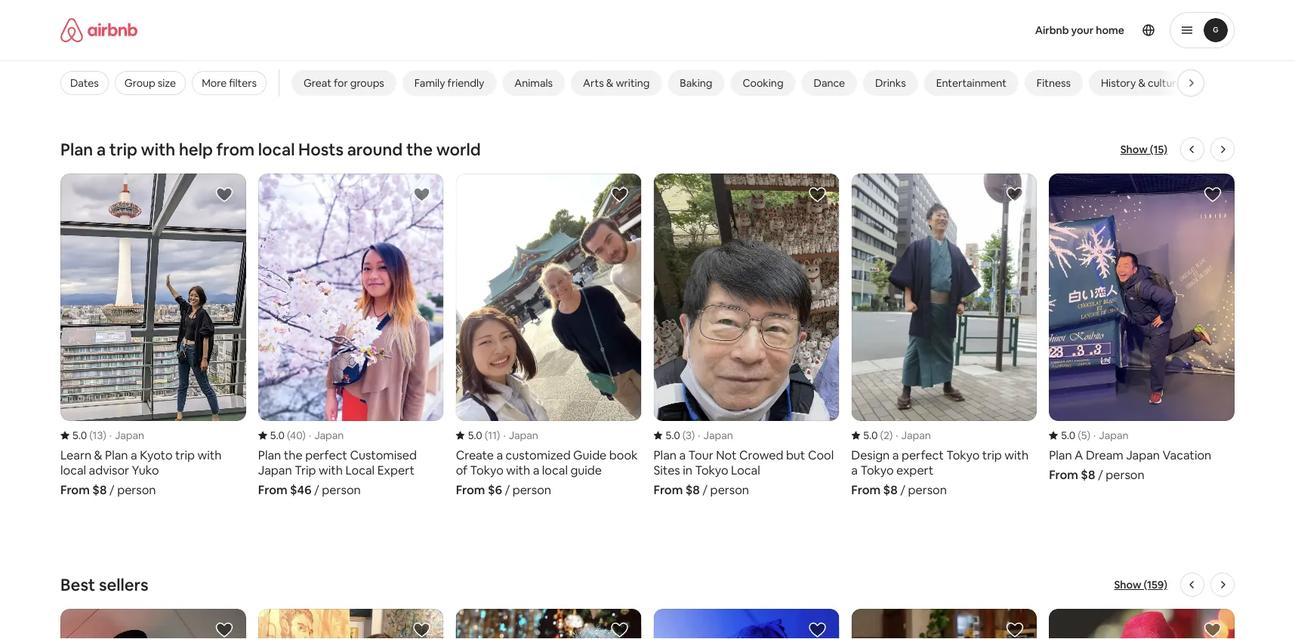Task type: describe. For each thing, give the bounding box(es) containing it.
history & culture element
[[1102, 76, 1183, 90]]

plan the perfect customised japan trip with local expert group
[[258, 174, 444, 498]]

japan for 5.0 ( 2 )
[[902, 429, 931, 443]]

from for 5.0 ( 3 )
[[654, 482, 683, 498]]

dance element
[[814, 76, 846, 90]]

( for 11
[[485, 429, 488, 443]]

from for 5.0 ( 11 )
[[456, 482, 485, 498]]

filters
[[229, 76, 257, 90]]

) for 5.0 ( 11 )
[[497, 429, 501, 443]]

· for 5.0 ( 3 )
[[698, 429, 701, 443]]

entertainment element
[[937, 76, 1007, 90]]

cooking
[[743, 76, 784, 90]]

5
[[1082, 429, 1088, 443]]

5.0 ( 2 )
[[864, 429, 893, 443]]

save this experience image for 5.0 ( 2 )
[[1007, 186, 1025, 204]]

from $8 / person for 5.0 ( 5 )
[[1050, 467, 1145, 483]]

group
[[125, 76, 155, 90]]

more
[[202, 76, 227, 90]]

drinks element
[[876, 76, 906, 90]]

baking
[[680, 76, 713, 90]]

/ for 5.0 ( 11 )
[[505, 482, 510, 498]]

person for 5.0 ( 3 )
[[711, 482, 750, 498]]

· japan for 5.0 ( 2 )
[[896, 429, 931, 443]]

5.0 for 5.0 ( 40 )
[[270, 429, 285, 443]]

save this experience image inside the learn & plan a kyoto trip with local advisor yuko group
[[215, 186, 233, 204]]

rating 5.0 out of 5; 3 reviews image
[[654, 429, 695, 443]]

animals button
[[503, 70, 565, 96]]

40
[[290, 429, 303, 443]]

arts & writing element
[[583, 76, 650, 90]]

great for groups button
[[292, 70, 397, 96]]

family friendly element
[[415, 76, 485, 90]]

all for 2nd show all link from the left
[[1033, 15, 1044, 29]]

more filters
[[202, 76, 257, 90]]

baking element
[[680, 76, 713, 90]]

history & culture
[[1102, 76, 1183, 90]]

( for 2
[[881, 429, 884, 443]]

11
[[488, 429, 497, 443]]

) for 5.0 ( 3 )
[[692, 429, 695, 443]]

) for 5.0 ( 2 )
[[890, 429, 893, 443]]

$6
[[488, 482, 502, 498]]

show (15)
[[1121, 143, 1168, 156]]

great for groups element
[[304, 76, 384, 90]]

person for 5.0 ( 5 )
[[1106, 467, 1145, 483]]

group size button
[[115, 71, 186, 95]]

design a perfect tokyo trip with a tokyo expert group
[[852, 174, 1038, 498]]

save this experience image inside the plan a tour not crowed but cool sites in tokyo local 'group'
[[809, 186, 827, 204]]

fitness
[[1037, 76, 1071, 90]]

from $8 / person for 5.0 ( 13 )
[[60, 482, 156, 498]]

save this experience image for 5.0 ( 5 )
[[1204, 186, 1223, 204]]

friendly
[[448, 76, 485, 90]]

arts & writing
[[583, 76, 650, 90]]

groups
[[350, 76, 384, 90]]

· japan for 5.0 ( 11 )
[[504, 429, 539, 443]]

from for 5.0 ( 2 )
[[852, 482, 881, 498]]

person for 5.0 ( 40 )
[[322, 482, 361, 498]]

5.0 ( 3 )
[[666, 429, 695, 443]]

rating 5.0 out of 5; 40 reviews image
[[258, 429, 306, 443]]

trip
[[109, 139, 137, 160]]

writing
[[616, 76, 650, 90]]

rating 5.0 out of 5; 2 reviews image
[[852, 429, 893, 443]]

/ for 5.0 ( 3 )
[[703, 482, 708, 498]]

rating 5.0 out of 5; 11 reviews image
[[456, 429, 501, 443]]

$8 for 2
[[884, 482, 898, 498]]

person for 5.0 ( 2 )
[[909, 482, 947, 498]]

all for 2nd show all link from right
[[120, 15, 131, 29]]

( for 5
[[1078, 429, 1082, 443]]

plan a trip with help from local hosts around the world
[[60, 139, 481, 160]]

arts & writing button
[[571, 70, 662, 96]]

/ for 5.0 ( 40 )
[[314, 482, 319, 498]]

the
[[406, 139, 433, 160]]

best
[[60, 574, 95, 596]]

from for 5.0 ( 13 )
[[60, 482, 90, 498]]

fitness button
[[1025, 70, 1084, 96]]

group size
[[125, 76, 176, 90]]

help
[[179, 139, 213, 160]]

· for 5.0 ( 13 )
[[109, 429, 112, 443]]

world
[[437, 139, 481, 160]]

5.0 ( 40 )
[[270, 429, 306, 443]]

arts
[[583, 76, 604, 90]]

history & culture button
[[1090, 70, 1195, 96]]

· for 5.0 ( 11 )
[[504, 429, 506, 443]]

5.0 for 5.0 ( 3 )
[[666, 429, 681, 443]]

· for 5.0 ( 2 )
[[896, 429, 899, 443]]

3
[[686, 429, 692, 443]]

· japan for 5.0 ( 13 )
[[109, 429, 144, 443]]

· japan for 5.0 ( 3 )
[[698, 429, 734, 443]]

· for 5.0 ( 40 )
[[309, 429, 311, 443]]

$8 for 13
[[92, 482, 107, 498]]

save this experience image inside plan the perfect customised japan trip with local expert group
[[413, 186, 431, 204]]

5.0 ( 5 )
[[1062, 429, 1091, 443]]

· japan for 5.0 ( 5 )
[[1094, 429, 1129, 443]]

& for arts
[[607, 76, 614, 90]]



Task type: locate. For each thing, give the bounding box(es) containing it.
$8 inside plan a dream japan vacation group
[[1082, 467, 1096, 483]]

best sellers
[[60, 574, 149, 596]]

from $8 / person for 5.0 ( 2 )
[[852, 482, 947, 498]]

( inside plan the perfect customised japan trip with local expert group
[[287, 429, 290, 443]]

5.0 left 5
[[1062, 429, 1076, 443]]

from $8 / person
[[1050, 467, 1145, 483], [60, 482, 156, 498], [654, 482, 750, 498], [852, 482, 947, 498]]

· japan right 13
[[109, 429, 144, 443]]

)
[[103, 429, 106, 443], [303, 429, 306, 443], [497, 429, 501, 443], [692, 429, 695, 443], [890, 429, 893, 443], [1088, 429, 1091, 443]]

show left 'airbnb'
[[1003, 15, 1031, 29]]

5.0 ( 13 )
[[73, 429, 106, 443]]

from left $46
[[258, 482, 288, 498]]

( for 3
[[683, 429, 686, 443]]

6 · from the left
[[1094, 429, 1097, 443]]

( inside the plan a tour not crowed but cool sites in tokyo local 'group'
[[683, 429, 686, 443]]

5.0 for 5.0 ( 5 )
[[1062, 429, 1076, 443]]

5 5.0 from the left
[[864, 429, 878, 443]]

/ inside design a perfect tokyo trip with a tokyo expert group
[[901, 482, 906, 498]]

show all link up dates dropdown button
[[79, 9, 143, 35]]

from down rating 5.0 out of 5; 3 reviews image
[[654, 482, 683, 498]]

· japan inside design a perfect tokyo trip with a tokyo expert group
[[896, 429, 931, 443]]

person
[[1106, 467, 1145, 483], [117, 482, 156, 498], [322, 482, 361, 498], [513, 482, 552, 498], [711, 482, 750, 498], [909, 482, 947, 498]]

1 ( from the left
[[89, 429, 93, 443]]

1 show all from the left
[[91, 15, 131, 29]]

· japan inside plan the perfect customised japan trip with local expert group
[[309, 429, 344, 443]]

family
[[415, 76, 445, 90]]

5 · japan from the left
[[896, 429, 931, 443]]

show for "show (15)" link
[[1121, 143, 1148, 156]]

all up group
[[120, 15, 131, 29]]

sellers
[[99, 574, 149, 596]]

· inside the plan a tour not crowed but cool sites in tokyo local 'group'
[[698, 429, 701, 443]]

person inside design a perfect tokyo trip with a tokyo expert group
[[909, 482, 947, 498]]

from $8 / person down 5
[[1050, 467, 1145, 483]]

$8 down 5
[[1082, 467, 1096, 483]]

from
[[216, 139, 255, 160]]

dance button
[[802, 70, 858, 96]]

2 show all link from the left
[[991, 9, 1056, 35]]

· japan inside the plan a tour not crowed but cool sites in tokyo local 'group'
[[698, 429, 734, 443]]

plan a dream japan vacation group
[[1050, 174, 1235, 483]]

· inside plan a dream japan vacation group
[[1094, 429, 1097, 443]]

) inside plan a dream japan vacation group
[[1088, 429, 1091, 443]]

4 · from the left
[[698, 429, 701, 443]]

& right "arts"
[[607, 76, 614, 90]]

5.0 for 5.0 ( 11 )
[[468, 429, 483, 443]]

/ inside plan a dream japan vacation group
[[1099, 467, 1104, 483]]

show for 2nd show all link from right
[[91, 15, 118, 29]]

show all link
[[79, 9, 143, 35], [991, 9, 1056, 35]]

show (159) link
[[1115, 578, 1168, 593]]

person inside the learn & plan a kyoto trip with local advisor yuko group
[[117, 482, 156, 498]]

from $8 / person down 13
[[60, 482, 156, 498]]

5.0 inside plan a dream japan vacation group
[[1062, 429, 1076, 443]]

5 japan from the left
[[902, 429, 931, 443]]

person for 5.0 ( 13 )
[[117, 482, 156, 498]]

dance
[[814, 76, 846, 90]]

2 5.0 from the left
[[270, 429, 285, 443]]

1 ) from the left
[[103, 429, 106, 443]]

dates
[[70, 76, 99, 90]]

$8 inside design a perfect tokyo trip with a tokyo expert group
[[884, 482, 898, 498]]

0 horizontal spatial all
[[120, 15, 131, 29]]

5.0 inside design a perfect tokyo trip with a tokyo expert group
[[864, 429, 878, 443]]

save this experience image for 5.0 ( 11 )
[[611, 186, 629, 204]]

from left $6
[[456, 482, 485, 498]]

plan a tour not crowed but cool sites in tokyo local group
[[654, 174, 840, 498]]

( inside plan a dream japan vacation group
[[1078, 429, 1082, 443]]

show left (159)
[[1115, 579, 1142, 592]]

animals element
[[515, 76, 553, 90]]

from $8 / person for 5.0 ( 3 )
[[654, 482, 750, 498]]

1 all from the left
[[120, 15, 131, 29]]

culture
[[1149, 76, 1183, 90]]

/
[[1099, 467, 1104, 483], [109, 482, 115, 498], [314, 482, 319, 498], [505, 482, 510, 498], [703, 482, 708, 498], [901, 482, 906, 498]]

drinks
[[876, 76, 906, 90]]

5.0 left 13
[[73, 429, 87, 443]]

japan inside design a perfect tokyo trip with a tokyo expert group
[[902, 429, 931, 443]]

3 5.0 from the left
[[468, 429, 483, 443]]

show all for 2nd show all link from right
[[91, 15, 131, 29]]

3 ) from the left
[[497, 429, 501, 443]]

japan
[[115, 429, 144, 443], [314, 429, 344, 443], [509, 429, 539, 443], [704, 429, 734, 443], [902, 429, 931, 443], [1100, 429, 1129, 443]]

save this experience image
[[611, 186, 629, 204], [1007, 186, 1025, 204], [1204, 186, 1223, 204], [413, 622, 431, 640], [809, 622, 827, 640]]

from inside the plan a tour not crowed but cool sites in tokyo local 'group'
[[654, 482, 683, 498]]

5.0 inside the plan a tour not crowed but cool sites in tokyo local 'group'
[[666, 429, 681, 443]]

( inside create a customized guide book of tokyo with a local guide group
[[485, 429, 488, 443]]

0 horizontal spatial &
[[607, 76, 614, 90]]

4 ) from the left
[[692, 429, 695, 443]]

1 horizontal spatial &
[[1139, 76, 1146, 90]]

6 ( from the left
[[1078, 429, 1082, 443]]

5.0 left 40
[[270, 429, 285, 443]]

from inside plan the perfect customised japan trip with local expert group
[[258, 482, 288, 498]]

(
[[89, 429, 93, 443], [287, 429, 290, 443], [485, 429, 488, 443], [683, 429, 686, 443], [881, 429, 884, 443], [1078, 429, 1082, 443]]

5 ( from the left
[[881, 429, 884, 443]]

·
[[109, 429, 112, 443], [309, 429, 311, 443], [504, 429, 506, 443], [698, 429, 701, 443], [896, 429, 899, 443], [1094, 429, 1097, 443]]

1 japan from the left
[[115, 429, 144, 443]]

& left culture
[[1139, 76, 1146, 90]]

person inside plan a dream japan vacation group
[[1106, 467, 1145, 483]]

all left your
[[1033, 15, 1044, 29]]

· japan inside the learn & plan a kyoto trip with local advisor yuko group
[[109, 429, 144, 443]]

/ inside plan the perfect customised japan trip with local expert group
[[314, 482, 319, 498]]

1 · japan from the left
[[109, 429, 144, 443]]

· right 2
[[896, 429, 899, 443]]

6 · japan from the left
[[1094, 429, 1129, 443]]

for
[[334, 76, 348, 90]]

show
[[91, 15, 118, 29], [1003, 15, 1031, 29], [1121, 143, 1148, 156], [1115, 579, 1142, 592]]

· right 11
[[504, 429, 506, 443]]

· inside plan the perfect customised japan trip with local expert group
[[309, 429, 311, 443]]

$46
[[290, 482, 312, 498]]

create a customized guide book of tokyo with a local guide group
[[456, 174, 642, 498]]

show (159)
[[1115, 579, 1168, 592]]

all
[[120, 15, 131, 29], [1033, 15, 1044, 29]]

· japan right 2
[[896, 429, 931, 443]]

5 ) from the left
[[890, 429, 893, 443]]

from $8 / person inside the learn & plan a kyoto trip with local advisor yuko group
[[60, 482, 156, 498]]

rating 5.0 out of 5; 5 reviews image
[[1050, 429, 1091, 443]]

local
[[258, 139, 295, 160]]

1 · from the left
[[109, 429, 112, 443]]

5.0 ( 11 )
[[468, 429, 501, 443]]

size
[[158, 76, 176, 90]]

airbnb your home link
[[1027, 14, 1134, 46]]

japan right 13
[[115, 429, 144, 443]]

home
[[1097, 23, 1125, 37]]

new this week group
[[0, 0, 1296, 54]]

from inside create a customized guide book of tokyo with a local guide group
[[456, 482, 485, 498]]

show all for 2nd show all link from the left
[[1003, 15, 1044, 29]]

japan right 40
[[314, 429, 344, 443]]

show for show (159) link
[[1115, 579, 1142, 592]]

5.0
[[73, 429, 87, 443], [270, 429, 285, 443], [468, 429, 483, 443], [666, 429, 681, 443], [864, 429, 878, 443], [1062, 429, 1076, 443]]

2 & from the left
[[1139, 76, 1146, 90]]

person inside the plan a tour not crowed but cool sites in tokyo local 'group'
[[711, 482, 750, 498]]

japan right 2
[[902, 429, 931, 443]]

from down rating 5.0 out of 5; 2 reviews image
[[852, 482, 881, 498]]

/ inside create a customized guide book of tokyo with a local guide group
[[505, 482, 510, 498]]

6 ) from the left
[[1088, 429, 1091, 443]]

save this experience image inside create a customized guide book of tokyo with a local guide group
[[611, 186, 629, 204]]

family friendly
[[415, 76, 485, 90]]

$8 for 3
[[686, 482, 700, 498]]

1 show all link from the left
[[79, 9, 143, 35]]

cooking button
[[731, 70, 796, 96]]

· inside create a customized guide book of tokyo with a local guide group
[[504, 429, 506, 443]]

drinks button
[[864, 70, 919, 96]]

entertainment button
[[925, 70, 1019, 96]]

( for 13
[[89, 429, 93, 443]]

$8 down 3
[[686, 482, 700, 498]]

& for history
[[1139, 76, 1146, 90]]

show all
[[91, 15, 131, 29], [1003, 15, 1044, 29]]

show (15) link
[[1121, 142, 1168, 157]]

/ inside the learn & plan a kyoto trip with local advisor yuko group
[[109, 482, 115, 498]]

japan inside the learn & plan a kyoto trip with local advisor yuko group
[[115, 429, 144, 443]]

5.0 inside plan the perfect customised japan trip with local expert group
[[270, 429, 285, 443]]

4 japan from the left
[[704, 429, 734, 443]]

$8 down 13
[[92, 482, 107, 498]]

japan for 5.0 ( 5 )
[[1100, 429, 1129, 443]]

1 5.0 from the left
[[73, 429, 87, 443]]

· right 13
[[109, 429, 112, 443]]

4 5.0 from the left
[[666, 429, 681, 443]]

( inside design a perfect tokyo trip with a tokyo expert group
[[881, 429, 884, 443]]

· japan right 40
[[309, 429, 344, 443]]

family friendly button
[[403, 70, 497, 96]]

5.0 left 3
[[666, 429, 681, 443]]

5.0 inside create a customized guide book of tokyo with a local guide group
[[468, 429, 483, 443]]

) for 5.0 ( 5 )
[[1088, 429, 1091, 443]]

history
[[1102, 76, 1137, 90]]

from $8 / person inside the plan a tour not crowed but cool sites in tokyo local 'group'
[[654, 482, 750, 498]]

person for 5.0 ( 11 )
[[513, 482, 552, 498]]

6 japan from the left
[[1100, 429, 1129, 443]]

· inside design a perfect tokyo trip with a tokyo expert group
[[896, 429, 899, 443]]

&
[[607, 76, 614, 90], [1139, 76, 1146, 90]]

5.0 left 2
[[864, 429, 878, 443]]

1 horizontal spatial show all
[[1003, 15, 1044, 29]]

from for 5.0 ( 5 )
[[1050, 467, 1079, 483]]

learn & plan a kyoto trip with local advisor yuko group
[[60, 174, 246, 498]]

profile element
[[779, 0, 1235, 60]]

from for 5.0 ( 40 )
[[258, 482, 288, 498]]

) inside create a customized guide book of tokyo with a local guide group
[[497, 429, 501, 443]]

& inside button
[[607, 76, 614, 90]]

from $8 / person down 2
[[852, 482, 947, 498]]

from $8 / person inside design a perfect tokyo trip with a tokyo expert group
[[852, 482, 947, 498]]

5.0 for 5.0 ( 13 )
[[73, 429, 87, 443]]

) inside design a perfect tokyo trip with a tokyo expert group
[[890, 429, 893, 443]]

· japan for 5.0 ( 40 )
[[309, 429, 344, 443]]

from $6 / person
[[456, 482, 552, 498]]

from $8 / person down 3
[[654, 482, 750, 498]]

from inside plan a dream japan vacation group
[[1050, 467, 1079, 483]]

2 show all from the left
[[1003, 15, 1044, 29]]

person inside create a customized guide book of tokyo with a local guide group
[[513, 482, 552, 498]]

airbnb
[[1036, 23, 1070, 37]]

plan
[[60, 139, 93, 160]]

show all left your
[[1003, 15, 1044, 29]]

with
[[141, 139, 176, 160]]

13
[[93, 429, 103, 443]]

animals
[[515, 76, 553, 90]]

from down 'rating 5.0 out of 5; 13 reviews' 'image'
[[60, 482, 90, 498]]

japan for 5.0 ( 3 )
[[704, 429, 734, 443]]

/ for 5.0 ( 13 )
[[109, 482, 115, 498]]

person inside plan the perfect customised japan trip with local expert group
[[322, 482, 361, 498]]

& inside button
[[1139, 76, 1146, 90]]

) for 5.0 ( 40 )
[[303, 429, 306, 443]]

· japan right 3
[[698, 429, 734, 443]]

$8 inside the learn & plan a kyoto trip with local advisor yuko group
[[92, 482, 107, 498]]

show for 2nd show all link from the left
[[1003, 15, 1031, 29]]

$8 for 5
[[1082, 467, 1096, 483]]

5.0 left 11
[[468, 429, 483, 443]]

4 · japan from the left
[[698, 429, 734, 443]]

5.0 for 5.0 ( 2 )
[[864, 429, 878, 443]]

· japan right 11
[[504, 429, 539, 443]]

dates button
[[60, 71, 109, 95]]

/ inside the plan a tour not crowed but cool sites in tokyo local 'group'
[[703, 482, 708, 498]]

1 & from the left
[[607, 76, 614, 90]]

fitness element
[[1037, 76, 1071, 90]]

show all link left your
[[991, 9, 1056, 35]]

show all up dates dropdown button
[[91, 15, 131, 29]]

japan right 3
[[704, 429, 734, 443]]

a
[[97, 139, 106, 160]]

japan inside create a customized guide book of tokyo with a local guide group
[[509, 429, 539, 443]]

3 · japan from the left
[[504, 429, 539, 443]]

1 horizontal spatial all
[[1033, 15, 1044, 29]]

1 horizontal spatial show all link
[[991, 9, 1056, 35]]

3 japan from the left
[[509, 429, 539, 443]]

· inside the learn & plan a kyoto trip with local advisor yuko group
[[109, 429, 112, 443]]

( for 40
[[287, 429, 290, 443]]

from inside design a perfect tokyo trip with a tokyo expert group
[[852, 482, 881, 498]]

baking button
[[668, 70, 725, 96]]

2 ( from the left
[[287, 429, 290, 443]]

show left (15)
[[1121, 143, 1148, 156]]

from $8 / person inside plan a dream japan vacation group
[[1050, 467, 1145, 483]]

) for 5.0 ( 13 )
[[103, 429, 106, 443]]

japan for 5.0 ( 11 )
[[509, 429, 539, 443]]

2 · from the left
[[309, 429, 311, 443]]

from inside the learn & plan a kyoto trip with local advisor yuko group
[[60, 482, 90, 498]]

· japan right 5
[[1094, 429, 1129, 443]]

5.0 inside the learn & plan a kyoto trip with local advisor yuko group
[[73, 429, 87, 443]]

0 horizontal spatial show all link
[[79, 9, 143, 35]]

2
[[884, 429, 890, 443]]

great for groups
[[304, 76, 384, 90]]

) inside the plan a tour not crowed but cool sites in tokyo local 'group'
[[692, 429, 695, 443]]

$8 inside the plan a tour not crowed but cool sites in tokyo local 'group'
[[686, 482, 700, 498]]

4 ( from the left
[[683, 429, 686, 443]]

entertainment
[[937, 76, 1007, 90]]

3 ( from the left
[[485, 429, 488, 443]]

your
[[1072, 23, 1094, 37]]

( inside the learn & plan a kyoto trip with local advisor yuko group
[[89, 429, 93, 443]]

japan inside the plan a tour not crowed but cool sites in tokyo local 'group'
[[704, 429, 734, 443]]

6 5.0 from the left
[[1062, 429, 1076, 443]]

cooking element
[[743, 76, 784, 90]]

) inside plan the perfect customised japan trip with local expert group
[[303, 429, 306, 443]]

japan for 5.0 ( 40 )
[[314, 429, 344, 443]]

· right 40
[[309, 429, 311, 443]]

/ for 5.0 ( 2 )
[[901, 482, 906, 498]]

· japan inside plan a dream japan vacation group
[[1094, 429, 1129, 443]]

(159)
[[1144, 579, 1168, 592]]

· right 3
[[698, 429, 701, 443]]

save this experience image
[[215, 186, 233, 204], [413, 186, 431, 204], [809, 186, 827, 204], [215, 622, 233, 640], [611, 622, 629, 640], [1007, 622, 1025, 640], [1204, 622, 1223, 640]]

) inside the learn & plan a kyoto trip with local advisor yuko group
[[103, 429, 106, 443]]

show up dates dropdown button
[[91, 15, 118, 29]]

hosts
[[299, 139, 344, 160]]

0 horizontal spatial show all
[[91, 15, 131, 29]]

save this experience image inside plan a dream japan vacation group
[[1204, 186, 1223, 204]]

from down rating 5.0 out of 5; 5 reviews 'image'
[[1050, 467, 1079, 483]]

japan right 11
[[509, 429, 539, 443]]

from
[[1050, 467, 1079, 483], [60, 482, 90, 498], [258, 482, 288, 498], [456, 482, 485, 498], [654, 482, 683, 498], [852, 482, 881, 498]]

· for 5.0 ( 5 )
[[1094, 429, 1097, 443]]

(15)
[[1151, 143, 1168, 156]]

2 japan from the left
[[314, 429, 344, 443]]

2 all from the left
[[1033, 15, 1044, 29]]

more filters button
[[192, 71, 267, 95]]

2 · japan from the left
[[309, 429, 344, 443]]

5 · from the left
[[896, 429, 899, 443]]

japan for 5.0 ( 13 )
[[115, 429, 144, 443]]

from $46 / person
[[258, 482, 361, 498]]

· japan
[[109, 429, 144, 443], [309, 429, 344, 443], [504, 429, 539, 443], [698, 429, 734, 443], [896, 429, 931, 443], [1094, 429, 1129, 443]]

/ for 5.0 ( 5 )
[[1099, 467, 1104, 483]]

japan right 5
[[1100, 429, 1129, 443]]

$8 down 2
[[884, 482, 898, 498]]

rating 5.0 out of 5; 13 reviews image
[[60, 429, 106, 443]]

around
[[347, 139, 403, 160]]

2 ) from the left
[[303, 429, 306, 443]]

3 · from the left
[[504, 429, 506, 443]]

great
[[304, 76, 332, 90]]

$8
[[1082, 467, 1096, 483], [92, 482, 107, 498], [686, 482, 700, 498], [884, 482, 898, 498]]

airbnb your home
[[1036, 23, 1125, 37]]

· japan inside create a customized guide book of tokyo with a local guide group
[[504, 429, 539, 443]]

· right 5
[[1094, 429, 1097, 443]]



Task type: vqa. For each thing, say whether or not it's contained in the screenshot.


